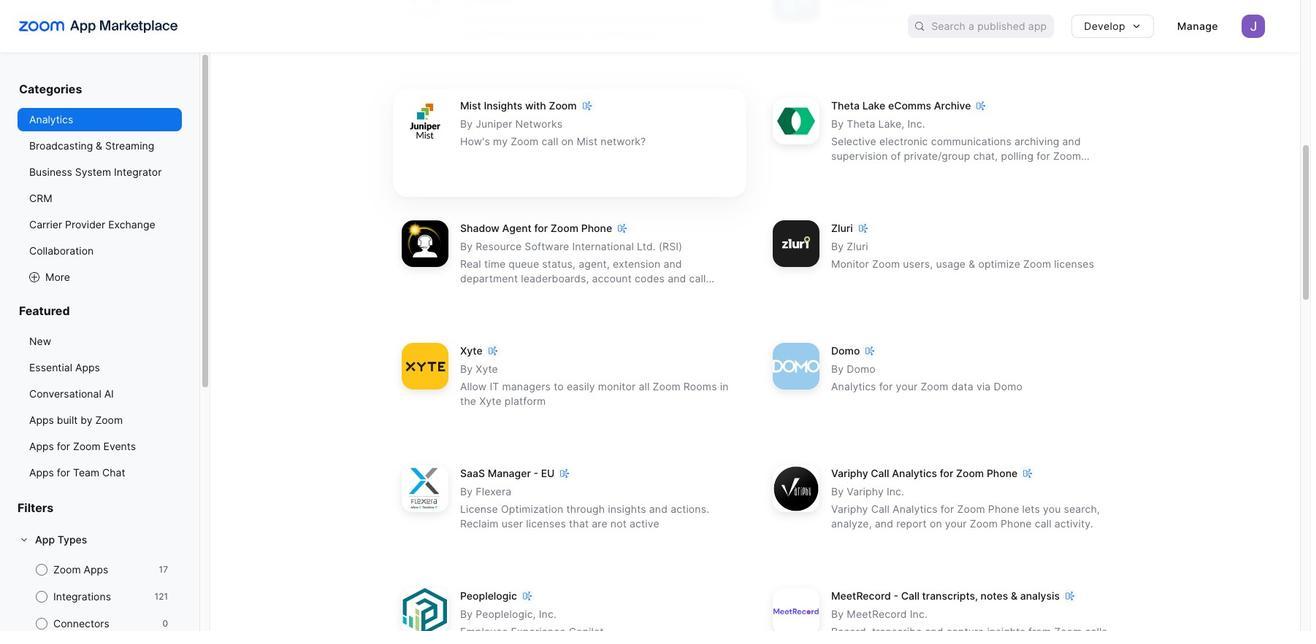Task type: describe. For each thing, give the bounding box(es) containing it.
on inside by juniper networks how's my zoom call on mist network?
[[561, 135, 574, 148]]

theta inside by theta lake, inc. selective electronic communications archiving and supervision of private/group chat, polling for zoom meetings and webinars without the need to record
[[847, 118, 875, 130]]

search,
[[1064, 504, 1100, 516]]

call inside by variphy inc. variphy call analytics for zoom phone lets you search, analyze, and report on your zoom phone call activity.
[[871, 504, 890, 516]]

zoom inside by theta lake, inc. selective electronic communications archiving and supervision of private/group chat, polling for zoom meetings and webinars without the need to record
[[1053, 150, 1081, 162]]

analytics link
[[18, 108, 182, 131]]

by resource software international ltd. (rsi) real time queue status, agent, extension and department leaderboards, account codes and call disposition.
[[460, 241, 706, 300]]

apps down new link
[[75, 362, 100, 374]]

by for by domo analytics for your zoom data via domo
[[831, 363, 844, 376]]

without
[[950, 165, 987, 177]]

lake
[[862, 100, 885, 112]]

call inside by resource software international ltd. (rsi) real time queue status, agent, extension and department leaderboards, account codes and call disposition.
[[689, 273, 706, 285]]

your inside by variphy inc. variphy call analytics for zoom phone lets you search, analyze, and report on your zoom phone call activity.
[[945, 518, 967, 531]]

extension
[[613, 258, 661, 271]]

analyze,
[[831, 518, 872, 531]]

rooms
[[684, 381, 717, 393]]

phone up by variphy inc. variphy call analytics for zoom phone lets you search, analyze, and report on your zoom phone call activity.
[[987, 468, 1018, 480]]

2 vertical spatial call
[[901, 590, 920, 603]]

via
[[977, 381, 991, 393]]

actions. inside by flexera license optimization through insights and actions. reclaim user licenses that are not active
[[671, 504, 709, 516]]

2 vertical spatial &
[[1011, 590, 1018, 603]]

apps for zoom events link
[[18, 435, 182, 459]]

apps for zoom events
[[29, 440, 136, 453]]

meetings
[[831, 165, 877, 177]]

analysis
[[1020, 590, 1060, 603]]

electronic
[[879, 135, 928, 148]]

platform
[[505, 395, 546, 408]]

crm
[[29, 192, 52, 205]]

notes
[[981, 590, 1008, 603]]

codes
[[635, 273, 665, 285]]

with
[[525, 100, 546, 112]]

0 vertical spatial domo
[[831, 345, 860, 357]]

inc. for by variphy inc. variphy call analytics for zoom phone lets you search, analyze, and report on your zoom phone call activity.
[[887, 486, 904, 498]]

by variphy inc. variphy call analytics for zoom phone lets you search, analyze, and report on your zoom phone call activity.
[[831, 486, 1100, 531]]

inc. for by meetrecord inc.
[[910, 609, 928, 621]]

license inside by flexera license optimization through insights and actions. reclaim user licenses that are not active
[[460, 504, 498, 516]]

apps for apps built by zoom
[[29, 414, 54, 427]]

status,
[[542, 258, 576, 271]]

essential apps
[[29, 362, 100, 374]]

0 vertical spatial -
[[534, 468, 538, 480]]

integrator
[[114, 166, 162, 178]]

app
[[35, 534, 55, 546]]

to inside by xyte allow it managers to easily monitor all zoom rooms in the xyte platform
[[554, 381, 564, 393]]

0 vertical spatial xyte
[[460, 345, 483, 357]]

private/group
[[904, 150, 970, 162]]

not inside 'license optimization through insights and actions. reclaim user licenses that are not active'
[[611, 27, 627, 40]]

through inside 'license optimization through insights and actions. reclaim user licenses that are not active'
[[566, 13, 605, 25]]

resource
[[476, 241, 522, 253]]

app types
[[35, 534, 87, 546]]

are inside by flexera license optimization through insights and actions. reclaim user licenses that are not active
[[592, 518, 608, 531]]

supervision
[[831, 150, 888, 162]]

mist inside by juniper networks how's my zoom call on mist network?
[[577, 135, 598, 148]]

networks
[[515, 118, 563, 130]]

manage button
[[1166, 15, 1230, 38]]

report
[[896, 518, 927, 531]]

exchange
[[108, 218, 155, 231]]

application
[[883, 13, 938, 25]]

that inside 'license optimization through insights and actions. reclaim user licenses that are not active'
[[569, 27, 589, 40]]

your inside by domo analytics for your zoom data via domo
[[896, 381, 918, 393]]

flexera
[[476, 486, 512, 498]]

all
[[639, 381, 650, 393]]

1 vertical spatial -
[[894, 590, 898, 603]]

ltd.
[[637, 241, 656, 253]]

on inside by variphy inc. variphy call analytics for zoom phone lets you search, analyze, and report on your zoom phone call activity.
[[930, 518, 942, 531]]

optimize
[[978, 258, 1020, 271]]

and inside by variphy inc. variphy call analytics for zoom phone lets you search, analyze, and report on your zoom phone call activity.
[[875, 518, 893, 531]]

app types button
[[18, 529, 182, 552]]

for inside by domo analytics for your zoom data via domo
[[879, 381, 893, 393]]

the inside by theta lake, inc. selective electronic communications archiving and supervision of private/group chat, polling for zoom meetings and webinars without the need to record
[[990, 165, 1006, 177]]

licenses inside by flexera license optimization through insights and actions. reclaim user licenses that are not active
[[526, 518, 566, 531]]

connectors
[[53, 618, 109, 630]]

by juniper networks how's my zoom call on mist network?
[[460, 118, 646, 148]]

my
[[493, 135, 508, 148]]

ecomms
[[888, 100, 931, 112]]

activity.
[[1055, 518, 1093, 531]]

phone down lets
[[1001, 518, 1032, 531]]

manage
[[1177, 20, 1218, 32]]

apps for team chat
[[29, 467, 125, 479]]

it
[[490, 381, 499, 393]]

user inside by flexera license optimization through insights and actions. reclaim user licenses that are not active
[[502, 518, 523, 531]]

by for by juniper networks how's my zoom call on mist network?
[[460, 118, 473, 130]]

carrier
[[29, 218, 62, 231]]

by meetrecord inc.
[[831, 609, 928, 621]]

queue
[[509, 258, 539, 271]]

streaming
[[105, 140, 154, 152]]

1 vertical spatial xyte
[[476, 363, 498, 376]]

agent,
[[579, 258, 610, 271]]

crm link
[[18, 187, 182, 210]]

archiving
[[1015, 135, 1060, 148]]

0 vertical spatial call
[[871, 468, 889, 480]]

user inside 'license optimization through insights and actions. reclaim user licenses that are not active'
[[502, 27, 523, 40]]

insights inside 'license optimization through insights and actions. reclaim user licenses that are not active'
[[608, 13, 646, 25]]

apps down app types dropdown button
[[84, 564, 108, 576]]

license optimization through insights and actions. reclaim user licenses that are not active link
[[393, 0, 747, 75]]

license optimization through insights and actions. reclaim user licenses that are not active
[[460, 13, 709, 40]]

easily
[[567, 381, 595, 393]]

0 vertical spatial theta
[[831, 100, 860, 112]]

call inside by variphy inc. variphy call analytics for zoom phone lets you search, analyze, and report on your zoom phone call activity.
[[1035, 518, 1052, 531]]

monitor
[[598, 381, 636, 393]]

apps for apps for team chat
[[29, 467, 54, 479]]

0 vertical spatial variphy
[[831, 468, 868, 480]]

categories button
[[18, 82, 182, 108]]

how's
[[460, 135, 490, 148]]

broadcasting
[[29, 140, 93, 152]]

by flexera license optimization through insights and actions. reclaim user licenses that are not active
[[460, 486, 709, 531]]

you
[[1043, 504, 1061, 516]]

reclaim inside 'license optimization through insights and actions. reclaim user licenses that are not active'
[[460, 27, 499, 40]]

by zluri monitor zoom users, usage & optimize zoom licenses
[[831, 241, 1094, 271]]

by for by xyte allow it managers to easily monitor all zoom rooms in the xyte platform
[[460, 363, 473, 376]]

time
[[484, 258, 506, 271]]

productivity
[[941, 13, 1001, 25]]

business system integrator link
[[18, 161, 182, 184]]

more
[[45, 271, 70, 283]]

by for by zluri monitor zoom users, usage & optimize zoom licenses
[[831, 241, 844, 253]]

ai
[[104, 388, 114, 400]]

conversational ai link
[[18, 383, 182, 406]]

zoom down variphy call analytics for zoom phone
[[957, 504, 985, 516]]

zoom up software
[[551, 222, 579, 235]]

and inside by flexera license optimization through insights and actions. reclaim user licenses that are not active
[[649, 504, 668, 516]]

active inside by flexera license optimization through insights and actions. reclaim user licenses that are not active
[[630, 518, 659, 531]]

selective
[[831, 135, 876, 148]]

by
[[81, 414, 92, 427]]

eu
[[541, 468, 555, 480]]

and inside 'license optimization through insights and actions. reclaim user licenses that are not active'
[[649, 13, 668, 25]]

active inside 'license optimization through insights and actions. reclaim user licenses that are not active'
[[630, 27, 659, 40]]

unlocking
[[831, 13, 880, 25]]

0 vertical spatial meetrecord
[[831, 590, 891, 603]]

zoom right with
[[549, 100, 577, 112]]

featured
[[19, 304, 70, 318]]

international
[[572, 241, 634, 253]]

2 vertical spatial variphy
[[831, 504, 868, 516]]

unlocking application productivity
[[831, 13, 1001, 25]]



Task type: locate. For each thing, give the bounding box(es) containing it.
1 license from the top
[[460, 13, 498, 25]]

zoom inside by domo analytics for your zoom data via domo
[[921, 381, 949, 393]]

categories
[[19, 82, 82, 96]]

xyte up allow
[[460, 345, 483, 357]]

meetrecord down meetrecord - call transcripts, notes & analysis
[[847, 609, 907, 621]]

call down you
[[1035, 518, 1052, 531]]

1 active from the top
[[630, 27, 659, 40]]

0 horizontal spatial mist
[[460, 100, 481, 112]]

by for by flexera license optimization through insights and actions. reclaim user licenses that are not active
[[460, 486, 473, 498]]

conversational ai
[[29, 388, 114, 400]]

0 vertical spatial active
[[630, 27, 659, 40]]

2 optimization from the top
[[501, 504, 563, 516]]

1 vertical spatial on
[[930, 518, 942, 531]]

0 vertical spatial are
[[592, 27, 608, 40]]

2 horizontal spatial call
[[1035, 518, 1052, 531]]

1 horizontal spatial to
[[1037, 165, 1047, 177]]

to
[[1037, 165, 1047, 177], [554, 381, 564, 393]]

& right notes
[[1011, 590, 1018, 603]]

essential apps link
[[18, 356, 182, 380]]

license inside 'license optimization through insights and actions. reclaim user licenses that are not active'
[[460, 13, 498, 25]]

zoom down types
[[53, 564, 81, 576]]

in
[[720, 381, 729, 393]]

2 not from the top
[[611, 518, 627, 531]]

1 horizontal spatial on
[[930, 518, 942, 531]]

actions.
[[671, 13, 709, 25], [671, 504, 709, 516]]

0 vertical spatial to
[[1037, 165, 1047, 177]]

zoom right the optimize
[[1023, 258, 1051, 271]]

carrier provider exchange
[[29, 218, 155, 231]]

1 vertical spatial theta
[[847, 118, 875, 130]]

2 active from the top
[[630, 518, 659, 531]]

0 vertical spatial your
[[896, 381, 918, 393]]

2 through from the top
[[566, 504, 605, 516]]

not inside by flexera license optimization through insights and actions. reclaim user licenses that are not active
[[611, 518, 627, 531]]

121
[[155, 592, 168, 603]]

(rsi)
[[659, 241, 682, 253]]

theta left lake
[[831, 100, 860, 112]]

0 horizontal spatial on
[[561, 135, 574, 148]]

0 vertical spatial actions.
[[671, 13, 709, 25]]

by inside by domo analytics for your zoom data via domo
[[831, 363, 844, 376]]

inc. down ecomms
[[908, 118, 925, 130]]

business system integrator
[[29, 166, 162, 178]]

optimization inside 'license optimization through insights and actions. reclaim user licenses that are not active'
[[501, 13, 563, 25]]

2 vertical spatial xyte
[[479, 395, 502, 408]]

1 vertical spatial insights
[[608, 504, 646, 516]]

banner
[[0, 0, 1300, 53]]

1 vertical spatial to
[[554, 381, 564, 393]]

insights
[[484, 100, 522, 112]]

need
[[1009, 165, 1034, 177]]

zoom right by
[[95, 414, 123, 427]]

1 vertical spatial actions.
[[671, 504, 709, 516]]

1 vertical spatial domo
[[847, 363, 876, 376]]

2 are from the top
[[592, 518, 608, 531]]

chat,
[[973, 150, 998, 162]]

system
[[75, 166, 111, 178]]

theta up selective
[[847, 118, 875, 130]]

mist up juniper
[[460, 100, 481, 112]]

0 horizontal spatial to
[[554, 381, 564, 393]]

featured button
[[18, 304, 182, 330]]

by for by variphy inc. variphy call analytics for zoom phone lets you search, analyze, and report on your zoom phone call activity.
[[831, 486, 844, 498]]

0 vertical spatial optimization
[[501, 13, 563, 25]]

by xyte allow it managers to easily monitor all zoom rooms in the xyte platform
[[460, 363, 729, 408]]

mist
[[460, 100, 481, 112], [577, 135, 598, 148]]

2 insights from the top
[[608, 504, 646, 516]]

0 vertical spatial &
[[96, 140, 102, 152]]

1 vertical spatial user
[[502, 518, 523, 531]]

1 horizontal spatial -
[[894, 590, 898, 603]]

network?
[[601, 135, 646, 148]]

user up "mist insights with zoom"
[[502, 27, 523, 40]]

shadow agent for zoom phone
[[460, 222, 612, 235]]

meetrecord - call transcripts, notes & analysis
[[831, 590, 1060, 603]]

1 horizontal spatial the
[[990, 165, 1006, 177]]

zoom left users,
[[872, 258, 900, 271]]

analytics inside by domo analytics for your zoom data via domo
[[831, 381, 876, 393]]

1 vertical spatial license
[[460, 504, 498, 516]]

zoom inside by xyte allow it managers to easily monitor all zoom rooms in the xyte platform
[[653, 381, 681, 393]]

0 vertical spatial licenses
[[526, 27, 566, 40]]

filters
[[18, 501, 54, 516]]

lake,
[[878, 118, 905, 130]]

apps
[[75, 362, 100, 374], [29, 414, 54, 427], [29, 440, 54, 453], [29, 467, 54, 479], [84, 564, 108, 576]]

0
[[163, 619, 168, 630]]

0 vertical spatial call
[[542, 135, 558, 148]]

1 vertical spatial mist
[[577, 135, 598, 148]]

variphy
[[831, 468, 868, 480], [847, 486, 884, 498], [831, 504, 868, 516]]

1 vertical spatial reclaim
[[460, 518, 499, 531]]

0 vertical spatial on
[[561, 135, 574, 148]]

licenses inside 'license optimization through insights and actions. reclaim user licenses that are not active'
[[526, 27, 566, 40]]

1 vertical spatial through
[[566, 504, 605, 516]]

by for by peoplelogic, inc.
[[460, 609, 473, 621]]

1 vertical spatial that
[[569, 518, 589, 531]]

theta lake ecomms archive
[[831, 100, 971, 112]]

zoom left 'data'
[[921, 381, 949, 393]]

reclaim inside by flexera license optimization through insights and actions. reclaim user licenses that are not active
[[460, 518, 499, 531]]

polling
[[1001, 150, 1034, 162]]

develop button
[[1072, 15, 1154, 38]]

and
[[649, 13, 668, 25], [1062, 135, 1081, 148], [880, 165, 898, 177], [664, 258, 682, 271], [668, 273, 686, 285], [649, 504, 668, 516], [875, 518, 893, 531]]

xyte down the it on the bottom of page
[[479, 395, 502, 408]]

Search text field
[[931, 16, 1054, 37]]

archive
[[934, 100, 971, 112]]

zoom down by
[[73, 440, 101, 453]]

by for by resource software international ltd. (rsi) real time queue status, agent, extension and department leaderboards, account codes and call disposition.
[[460, 241, 473, 253]]

inc. inside by variphy inc. variphy call analytics for zoom phone lets you search, analyze, and report on your zoom phone call activity.
[[887, 486, 904, 498]]

0 horizontal spatial call
[[542, 135, 558, 148]]

the inside by xyte allow it managers to easily monitor all zoom rooms in the xyte platform
[[460, 395, 476, 408]]

not
[[611, 27, 627, 40], [611, 518, 627, 531]]

0 vertical spatial not
[[611, 27, 627, 40]]

1 vertical spatial active
[[630, 518, 659, 531]]

zoom down networks
[[511, 135, 539, 148]]

for inside by variphy inc. variphy call analytics for zoom phone lets you search, analyze, and report on your zoom phone call activity.
[[941, 504, 954, 516]]

1 not from the top
[[611, 27, 627, 40]]

zluri inside by zluri monitor zoom users, usage & optimize zoom licenses
[[847, 241, 868, 253]]

0 horizontal spatial &
[[96, 140, 102, 152]]

1 vertical spatial the
[[460, 395, 476, 408]]

1 vertical spatial meetrecord
[[847, 609, 907, 621]]

are inside 'license optimization through insights and actions. reclaim user licenses that are not active'
[[592, 27, 608, 40]]

usage
[[936, 258, 966, 271]]

licenses inside by zluri monitor zoom users, usage & optimize zoom licenses
[[1054, 258, 1094, 271]]

1 optimization from the top
[[501, 13, 563, 25]]

inc. inside by theta lake, inc. selective electronic communications archiving and supervision of private/group chat, polling for zoom meetings and webinars without the need to record
[[908, 118, 925, 130]]

collaboration
[[29, 245, 94, 257]]

1 horizontal spatial call
[[689, 273, 706, 285]]

2 horizontal spatial &
[[1011, 590, 1018, 603]]

1 horizontal spatial &
[[969, 258, 975, 271]]

built
[[57, 414, 78, 427]]

0 vertical spatial insights
[[608, 13, 646, 25]]

& down analytics "link"
[[96, 140, 102, 152]]

inc. right peoplelogic,
[[539, 609, 557, 621]]

on down networks
[[561, 135, 574, 148]]

users,
[[903, 258, 933, 271]]

for inside by theta lake, inc. selective electronic communications archiving and supervision of private/group chat, polling for zoom meetings and webinars without the need to record
[[1037, 150, 1050, 162]]

by inside by flexera license optimization through insights and actions. reclaim user licenses that are not active
[[460, 486, 473, 498]]

on right report
[[930, 518, 942, 531]]

inc. down meetrecord - call transcripts, notes & analysis
[[910, 609, 928, 621]]

the down chat,
[[990, 165, 1006, 177]]

by for by meetrecord inc.
[[831, 609, 844, 621]]

0 horizontal spatial -
[[534, 468, 538, 480]]

1 actions. from the top
[[671, 13, 709, 25]]

1 that from the top
[[569, 27, 589, 40]]

zoom up record at the top
[[1053, 150, 1081, 162]]

your right report
[[945, 518, 967, 531]]

search a published app element
[[908, 15, 1054, 38]]

by
[[460, 118, 473, 130], [831, 118, 844, 130], [460, 241, 473, 253], [831, 241, 844, 253], [460, 363, 473, 376], [831, 363, 844, 376], [460, 486, 473, 498], [831, 486, 844, 498], [460, 609, 473, 621], [831, 609, 844, 621]]

transcripts,
[[922, 590, 978, 603]]

1 vertical spatial call
[[871, 504, 890, 516]]

software
[[525, 241, 569, 253]]

insights inside by flexera license optimization through insights and actions. reclaim user licenses that are not active
[[608, 504, 646, 516]]

collaboration link
[[18, 240, 182, 263]]

by inside by juniper networks how's my zoom call on mist network?
[[460, 118, 473, 130]]

analytics inside "link"
[[29, 113, 73, 126]]

phone up international
[[581, 222, 612, 235]]

disposition.
[[460, 287, 517, 300]]

1 vertical spatial licenses
[[1054, 258, 1094, 271]]

1 vertical spatial your
[[945, 518, 967, 531]]

2 vertical spatial domo
[[994, 381, 1023, 393]]

unlocking application productivity link
[[764, 0, 1118, 75]]

call right codes
[[689, 273, 706, 285]]

by inside by zluri monitor zoom users, usage & optimize zoom licenses
[[831, 241, 844, 253]]

provider
[[65, 218, 105, 231]]

apps built by zoom link
[[18, 409, 182, 432]]

0 vertical spatial zluri
[[831, 222, 853, 235]]

business
[[29, 166, 72, 178]]

2 that from the top
[[569, 518, 589, 531]]

user
[[502, 27, 523, 40], [502, 518, 523, 531]]

1 vertical spatial variphy
[[847, 486, 884, 498]]

conversational
[[29, 388, 101, 400]]

1 vertical spatial call
[[689, 273, 706, 285]]

by peoplelogic, inc.
[[460, 609, 557, 621]]

call
[[871, 468, 889, 480], [871, 504, 890, 516], [901, 590, 920, 603]]

saas manager - eu
[[460, 468, 555, 480]]

optimization
[[501, 13, 563, 25], [501, 504, 563, 516]]

zoom right "all"
[[653, 381, 681, 393]]

inc. for by peoplelogic, inc.
[[539, 609, 557, 621]]

0 vertical spatial reclaim
[[460, 27, 499, 40]]

by for by theta lake, inc. selective electronic communications archiving and supervision of private/group chat, polling for zoom meetings and webinars without the need to record
[[831, 118, 844, 130]]

- left eu
[[534, 468, 538, 480]]

your left 'data'
[[896, 381, 918, 393]]

shadow
[[460, 222, 500, 235]]

& inside by zluri monitor zoom users, usage & optimize zoom licenses
[[969, 258, 975, 271]]

& right usage
[[969, 258, 975, 271]]

the
[[990, 165, 1006, 177], [460, 395, 476, 408]]

by theta lake, inc. selective electronic communications archiving and supervision of private/group chat, polling for zoom meetings and webinars without the need to record
[[831, 118, 1082, 177]]

1 vertical spatial not
[[611, 518, 627, 531]]

communications
[[931, 135, 1012, 148]]

inc.
[[908, 118, 925, 130], [887, 486, 904, 498], [539, 609, 557, 621], [910, 609, 928, 621]]

2 user from the top
[[502, 518, 523, 531]]

call down networks
[[542, 135, 558, 148]]

0 vertical spatial user
[[502, 27, 523, 40]]

2 vertical spatial call
[[1035, 518, 1052, 531]]

apps left built
[[29, 414, 54, 427]]

call inside by juniper networks how's my zoom call on mist network?
[[542, 135, 558, 148]]

0 vertical spatial license
[[460, 13, 498, 25]]

to inside by theta lake, inc. selective electronic communications archiving and supervision of private/group chat, polling for zoom meetings and webinars without the need to record
[[1037, 165, 1047, 177]]

1 reclaim from the top
[[460, 27, 499, 40]]

0 horizontal spatial your
[[896, 381, 918, 393]]

analytics
[[29, 113, 73, 126], [831, 381, 876, 393], [892, 468, 937, 480], [893, 504, 938, 516]]

saas
[[460, 468, 485, 480]]

real
[[460, 258, 481, 271]]

1 vertical spatial zluri
[[847, 241, 868, 253]]

to left easily
[[554, 381, 564, 393]]

1 horizontal spatial mist
[[577, 135, 598, 148]]

that inside by flexera license optimization through insights and actions. reclaim user licenses that are not active
[[569, 518, 589, 531]]

phone left lets
[[988, 504, 1019, 516]]

2 vertical spatial licenses
[[526, 518, 566, 531]]

by inside by variphy inc. variphy call analytics for zoom phone lets you search, analyze, and report on your zoom phone call activity.
[[831, 486, 844, 498]]

0 vertical spatial that
[[569, 27, 589, 40]]

1 horizontal spatial your
[[945, 518, 967, 531]]

1 insights from the top
[[608, 13, 646, 25]]

apps up filters
[[29, 467, 54, 479]]

1 vertical spatial are
[[592, 518, 608, 531]]

1 vertical spatial &
[[969, 258, 975, 271]]

agent
[[502, 222, 532, 235]]

apps for apps for zoom events
[[29, 440, 54, 453]]

optimization inside by flexera license optimization through insights and actions. reclaim user licenses that are not active
[[501, 504, 563, 516]]

meetrecord
[[831, 590, 891, 603], [847, 609, 907, 621]]

license
[[460, 13, 498, 25], [460, 504, 498, 516]]

juniper
[[476, 118, 512, 130]]

1 vertical spatial optimization
[[501, 504, 563, 516]]

zoom up by variphy inc. variphy call analytics for zoom phone lets you search, analyze, and report on your zoom phone call activity.
[[956, 468, 984, 480]]

zoom right report
[[970, 518, 998, 531]]

peoplelogic
[[460, 590, 517, 603]]

analytics inside by variphy inc. variphy call analytics for zoom phone lets you search, analyze, and report on your zoom phone call activity.
[[893, 504, 938, 516]]

zoom apps
[[53, 564, 108, 576]]

0 vertical spatial mist
[[460, 100, 481, 112]]

through
[[566, 13, 605, 25], [566, 504, 605, 516]]

team
[[73, 467, 99, 479]]

variphy call analytics for zoom phone
[[831, 468, 1018, 480]]

1 user from the top
[[502, 27, 523, 40]]

0 vertical spatial through
[[566, 13, 605, 25]]

phone
[[581, 222, 612, 235], [987, 468, 1018, 480], [988, 504, 1019, 516], [1001, 518, 1032, 531]]

- up "by meetrecord inc."
[[894, 590, 898, 603]]

actions. inside 'license optimization through insights and actions. reclaim user licenses that are not active'
[[671, 13, 709, 25]]

the down allow
[[460, 395, 476, 408]]

allow
[[460, 381, 487, 393]]

by inside by xyte allow it managers to easily monitor all zoom rooms in the xyte platform
[[460, 363, 473, 376]]

apps for team chat link
[[18, 462, 182, 485]]

banner containing develop
[[0, 0, 1300, 53]]

mist insights with zoom
[[460, 100, 577, 112]]

zoom inside by juniper networks how's my zoom call on mist network?
[[511, 135, 539, 148]]

0 vertical spatial the
[[990, 165, 1006, 177]]

through inside by flexera license optimization through insights and actions. reclaim user licenses that are not active
[[566, 504, 605, 516]]

inc. down variphy call analytics for zoom phone
[[887, 486, 904, 498]]

by inside by theta lake, inc. selective electronic communications archiving and supervision of private/group chat, polling for zoom meetings and webinars without the need to record
[[831, 118, 844, 130]]

2 license from the top
[[460, 504, 498, 516]]

mist left network?
[[577, 135, 598, 148]]

1 are from the top
[[592, 27, 608, 40]]

2 reclaim from the top
[[460, 518, 499, 531]]

user down flexera
[[502, 518, 523, 531]]

0 horizontal spatial the
[[460, 395, 476, 408]]

chat
[[102, 467, 125, 479]]

apps down apps built by zoom
[[29, 440, 54, 453]]

theta
[[831, 100, 860, 112], [847, 118, 875, 130]]

1 through from the top
[[566, 13, 605, 25]]

events
[[103, 440, 136, 453]]

webinars
[[901, 165, 947, 177]]

by inside by resource software international ltd. (rsi) real time queue status, agent, extension and department leaderboards, account codes and call disposition.
[[460, 241, 473, 253]]

xyte up the it on the bottom of page
[[476, 363, 498, 376]]

meetrecord up "by meetrecord inc."
[[831, 590, 891, 603]]

to right need
[[1037, 165, 1047, 177]]

2 actions. from the top
[[671, 504, 709, 516]]



Task type: vqa. For each thing, say whether or not it's contained in the screenshot.
the 'Health & Wellness' link
no



